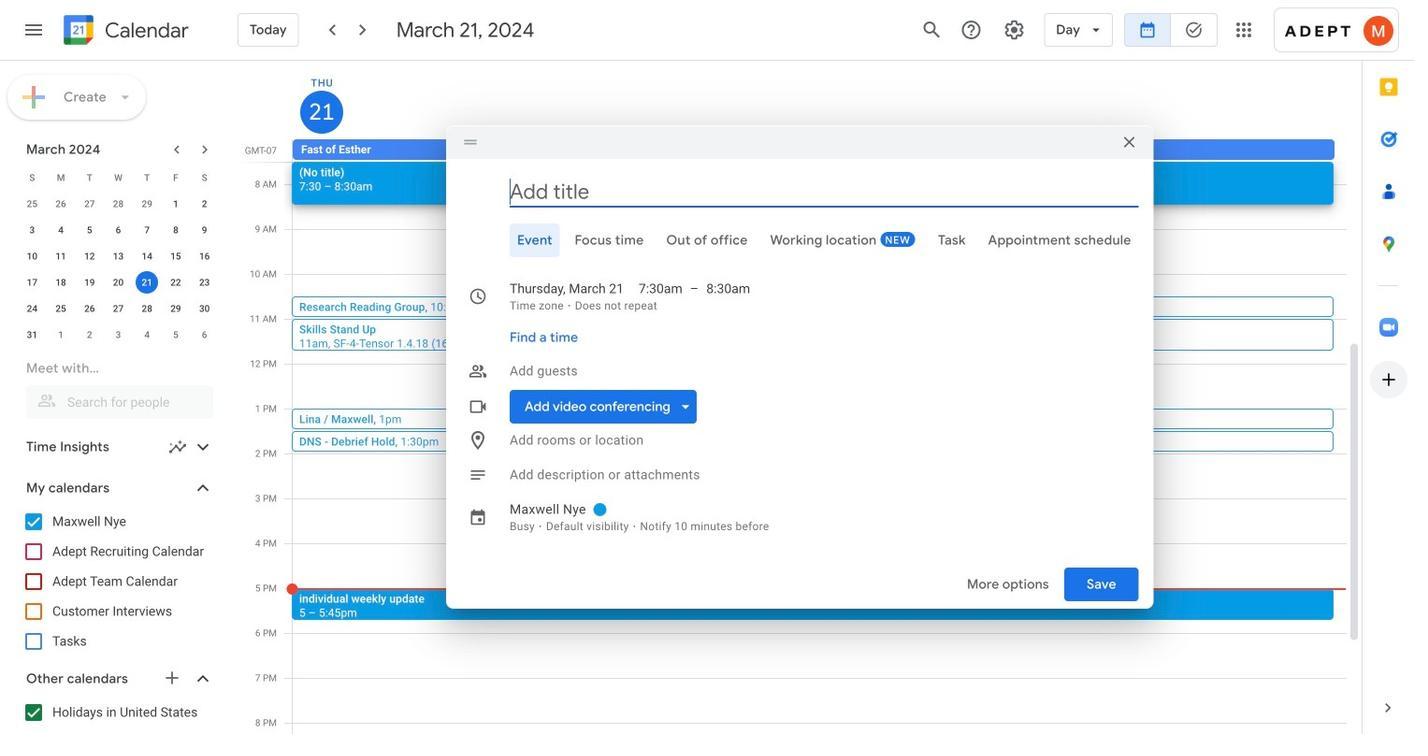 Task type: vqa. For each thing, say whether or not it's contained in the screenshot.
the Other calendars list
yes



Task type: describe. For each thing, give the bounding box(es) containing it.
february 26 element
[[50, 193, 72, 215]]

25 element
[[50, 298, 72, 320]]

april 2 element
[[78, 324, 101, 346]]

6 element
[[107, 219, 130, 241]]

february 25 element
[[21, 193, 43, 215]]

my calendars list
[[4, 507, 232, 657]]

9 element
[[193, 219, 216, 241]]

row down february 28 element
[[18, 217, 219, 243]]

22 element
[[165, 271, 187, 294]]

february 27 element
[[78, 193, 101, 215]]

19 element
[[78, 271, 101, 294]]

row up '6' element
[[18, 191, 219, 217]]

7 element
[[136, 219, 158, 241]]

row up add title text field
[[284, 139, 1363, 162]]

main drawer image
[[22, 19, 45, 41]]

Add title text field
[[510, 178, 1139, 206]]

heading inside calendar element
[[101, 19, 189, 42]]

1 element
[[165, 193, 187, 215]]

4 element
[[50, 219, 72, 241]]

27 element
[[107, 298, 130, 320]]

february 28 element
[[107, 193, 130, 215]]

row down 13 element
[[18, 270, 219, 296]]

thursday, march 21, today element
[[300, 91, 343, 134]]

12 element
[[78, 245, 101, 268]]

0 horizontal spatial tab list
[[461, 224, 1139, 257]]

11 element
[[50, 245, 72, 268]]

april 5 element
[[165, 324, 187, 346]]

26 element
[[78, 298, 101, 320]]

15 element
[[165, 245, 187, 268]]

30 element
[[193, 298, 216, 320]]

april 6 element
[[193, 324, 216, 346]]

new element
[[881, 232, 916, 247]]

row up february 28 element
[[18, 165, 219, 191]]

calendar element
[[60, 11, 189, 52]]



Task type: locate. For each thing, give the bounding box(es) containing it.
17 element
[[21, 271, 43, 294]]

Search for people to meet text field
[[37, 386, 202, 419]]

13 element
[[107, 245, 130, 268]]

23 element
[[193, 271, 216, 294]]

settings menu image
[[1004, 19, 1026, 41]]

grid
[[240, 61, 1363, 735]]

april 1 element
[[50, 324, 72, 346]]

16 element
[[193, 245, 216, 268]]

8 element
[[165, 219, 187, 241]]

february 29 element
[[136, 193, 158, 215]]

column header
[[293, 61, 1348, 139]]

2 element
[[193, 193, 216, 215]]

28 element
[[136, 298, 158, 320]]

april 3 element
[[107, 324, 130, 346]]

None search field
[[0, 352, 232, 419]]

10 element
[[21, 245, 43, 268]]

14 element
[[136, 245, 158, 268]]

row up 20 element in the left of the page
[[18, 243, 219, 270]]

row down 27 element
[[18, 322, 219, 348]]

row group
[[18, 191, 219, 348]]

21, today element
[[136, 271, 158, 294]]

row down 20 element in the left of the page
[[18, 296, 219, 322]]

3 element
[[21, 219, 43, 241]]

row
[[284, 139, 1363, 162], [18, 165, 219, 191], [18, 191, 219, 217], [18, 217, 219, 243], [18, 243, 219, 270], [18, 270, 219, 296], [18, 296, 219, 322], [18, 322, 219, 348]]

cell inside march 2024 grid
[[133, 270, 161, 296]]

24 element
[[21, 298, 43, 320]]

march 2024 grid
[[18, 165, 219, 348]]

5 element
[[78, 219, 101, 241]]

31 element
[[21, 324, 43, 346]]

tab list
[[1364, 61, 1415, 682], [461, 224, 1139, 257]]

to element
[[690, 280, 699, 299]]

1 horizontal spatial tab list
[[1364, 61, 1415, 682]]

add other calendars image
[[163, 669, 182, 688]]

18 element
[[50, 271, 72, 294]]

20 element
[[107, 271, 130, 294]]

cell
[[133, 270, 161, 296]]

heading
[[101, 19, 189, 42]]

29 element
[[165, 298, 187, 320]]

april 4 element
[[136, 324, 158, 346]]

other calendars list
[[4, 698, 232, 735]]



